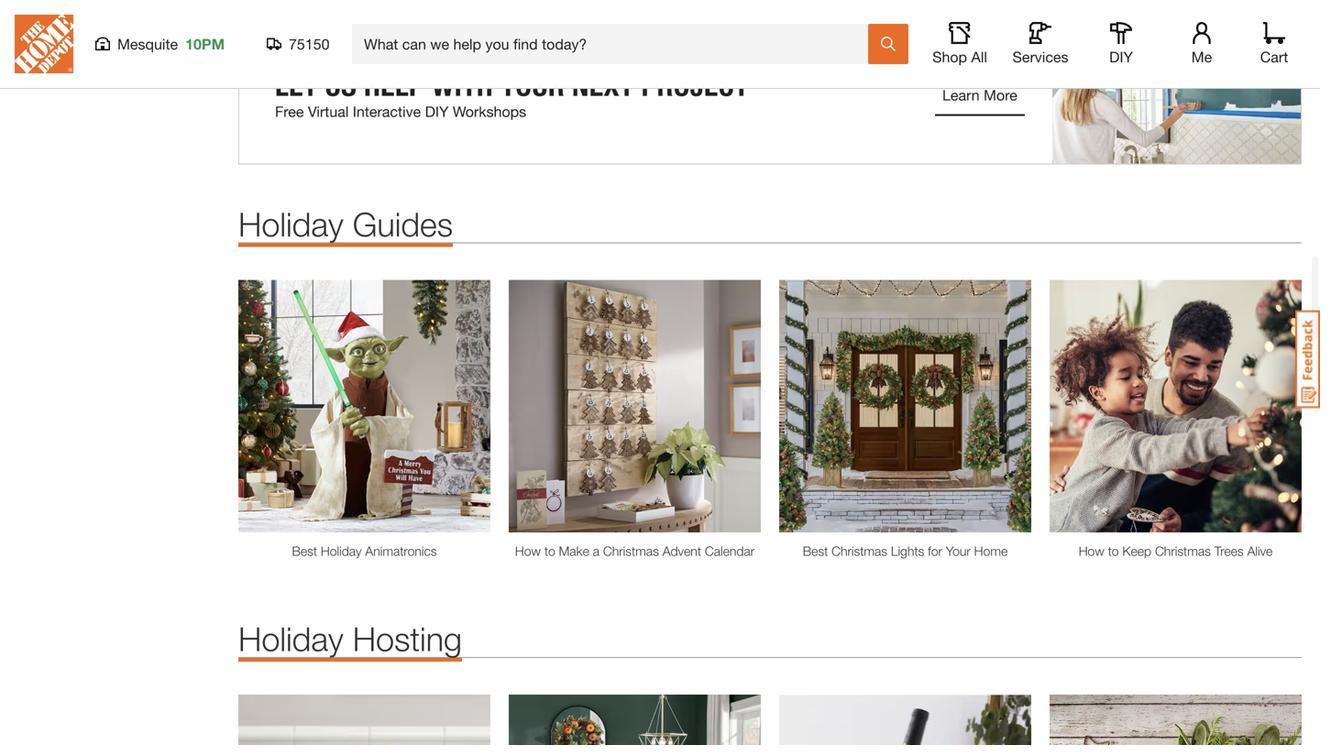 Task type: vqa. For each thing, say whether or not it's contained in the screenshot.
Color/Finish
no



Task type: describe. For each thing, give the bounding box(es) containing it.
holiday for guides
[[238, 205, 344, 244]]

how for how to make a christmas advent calendar
[[515, 544, 541, 559]]

make
[[559, 544, 590, 559]]

shop all
[[933, 48, 988, 66]]

me button
[[1173, 22, 1232, 66]]

What can we help you find today? search field
[[364, 25, 868, 63]]

services
[[1013, 48, 1069, 66]]

best for best christmas lights for your home
[[803, 544, 828, 559]]

to for make
[[545, 544, 556, 559]]

services button
[[1012, 22, 1070, 66]]

3 christmas from the left
[[1156, 544, 1211, 559]]

1 vertical spatial holiday
[[321, 544, 362, 559]]

1 christmas from the left
[[603, 544, 659, 559]]

how to make a christmas advent calendar image
[[509, 280, 761, 533]]

for
[[928, 544, 943, 559]]

best holiday animatronics
[[292, 544, 437, 559]]

best holiday animatronics link
[[238, 542, 491, 561]]

feedback link image
[[1296, 310, 1321, 409]]

10pm
[[185, 35, 225, 53]]

how to keep christmas trees alive
[[1079, 544, 1273, 559]]

how for how to keep christmas trees alive
[[1079, 544, 1105, 559]]

how to host a stress-free party image
[[780, 695, 1032, 746]]

diy
[[1110, 48, 1133, 66]]

trees
[[1215, 544, 1244, 559]]

how to make a christmas advent calendar
[[515, 544, 755, 559]]

lights
[[891, 544, 925, 559]]

me
[[1192, 48, 1213, 66]]

how to prep your bathroom for guests image
[[238, 695, 491, 746]]

how to make a christmas advent calendar link
[[509, 542, 761, 561]]

best for best holiday animatronics
[[292, 544, 317, 559]]

how to keep christmas trees alive image
[[1050, 280, 1302, 533]]

alive
[[1248, 544, 1273, 559]]



Task type: locate. For each thing, give the bounding box(es) containing it.
to inside 'how to make a christmas advent calendar' link
[[545, 544, 556, 559]]

how to make an herb centerpiece image
[[1050, 695, 1302, 746]]

keep
[[1123, 544, 1152, 559]]

free virtual interactive diy workshops image
[[238, 27, 1302, 165]]

christmas left lights
[[832, 544, 888, 559]]

shop all button
[[931, 22, 990, 66]]

1 horizontal spatial best
[[803, 544, 828, 559]]

cart
[[1261, 48, 1289, 66]]

all
[[972, 48, 988, 66]]

holiday guides
[[238, 205, 453, 244]]

calendar
[[705, 544, 755, 559]]

how left keep
[[1079, 544, 1105, 559]]

1 to from the left
[[545, 544, 556, 559]]

mesquite 10pm
[[117, 35, 225, 53]]

best christmas lights for your home image
[[780, 280, 1032, 533]]

best inside "link"
[[803, 544, 828, 559]]

to
[[545, 544, 556, 559], [1108, 544, 1119, 559]]

1 best from the left
[[292, 544, 317, 559]]

to inside how to keep christmas trees alive link
[[1108, 544, 1119, 559]]

0 vertical spatial holiday
[[238, 205, 344, 244]]

advent
[[663, 544, 702, 559]]

animatronics
[[365, 544, 437, 559]]

1 horizontal spatial christmas
[[832, 544, 888, 559]]

best christmas lights for your home link
[[780, 542, 1032, 561]]

your
[[946, 544, 971, 559]]

best
[[292, 544, 317, 559], [803, 544, 828, 559]]

1 how from the left
[[515, 544, 541, 559]]

shop
[[933, 48, 968, 66]]

to for keep
[[1108, 544, 1119, 559]]

how
[[515, 544, 541, 559], [1079, 544, 1105, 559]]

cart link
[[1255, 22, 1295, 66]]

the home depot logo image
[[15, 15, 73, 73]]

2 how from the left
[[1079, 544, 1105, 559]]

0 horizontal spatial christmas
[[603, 544, 659, 559]]

0 horizontal spatial to
[[545, 544, 556, 559]]

1 horizontal spatial how
[[1079, 544, 1105, 559]]

1 horizontal spatial to
[[1108, 544, 1119, 559]]

christmas
[[603, 544, 659, 559], [832, 544, 888, 559], [1156, 544, 1211, 559]]

2 horizontal spatial christmas
[[1156, 544, 1211, 559]]

a
[[593, 544, 600, 559]]

best christmas lights for your home
[[803, 544, 1008, 559]]

0 horizontal spatial how
[[515, 544, 541, 559]]

diy button
[[1092, 22, 1151, 66]]

christmas right keep
[[1156, 544, 1211, 559]]

best holiday animatronics image
[[238, 280, 491, 533]]

how left 'make'
[[515, 544, 541, 559]]

holiday
[[238, 205, 344, 244], [321, 544, 362, 559], [238, 620, 344, 659]]

2 best from the left
[[803, 544, 828, 559]]

hosting
[[353, 620, 462, 659]]

75150 button
[[267, 35, 330, 53]]

holiday hosting
[[238, 620, 462, 659]]

christmas right a
[[603, 544, 659, 559]]

guides
[[353, 205, 453, 244]]

to left keep
[[1108, 544, 1119, 559]]

how to decorate a tablescape for the holidays image
[[509, 695, 761, 746]]

how to keep christmas trees alive link
[[1050, 542, 1302, 561]]

2 vertical spatial holiday
[[238, 620, 344, 659]]

holiday for hosting
[[238, 620, 344, 659]]

0 horizontal spatial best
[[292, 544, 317, 559]]

2 christmas from the left
[[832, 544, 888, 559]]

christmas inside "link"
[[832, 544, 888, 559]]

home
[[975, 544, 1008, 559]]

2 to from the left
[[1108, 544, 1119, 559]]

mesquite
[[117, 35, 178, 53]]

75150
[[289, 35, 330, 53]]

to left 'make'
[[545, 544, 556, 559]]



